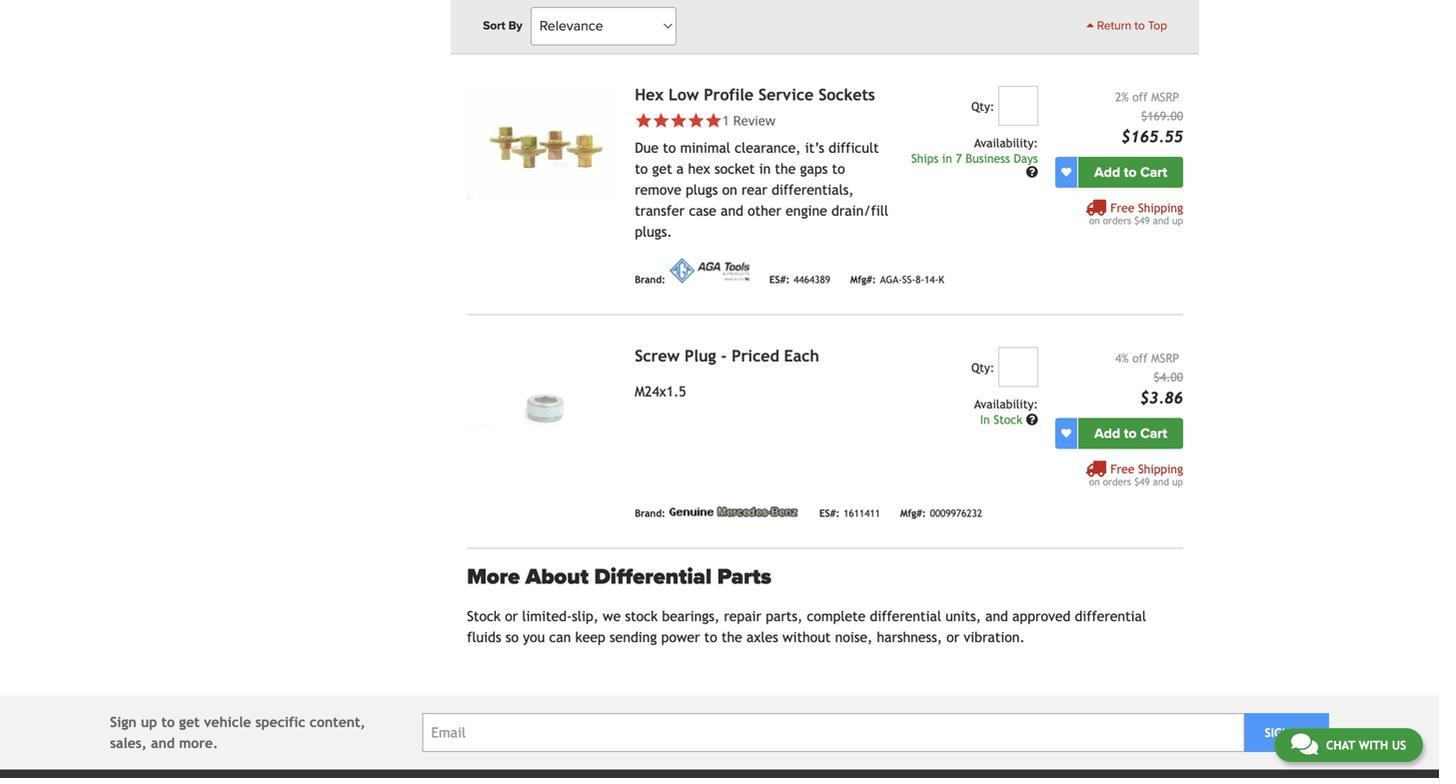 Task type: vqa. For each thing, say whether or not it's contained in the screenshot.
it's
yes



Task type: describe. For each thing, give the bounding box(es) containing it.
m24x1.5
[[635, 384, 686, 400]]

screw plug - priced each link
[[635, 347, 820, 365]]

7
[[956, 151, 962, 165]]

add to wish list image
[[1062, 429, 1072, 439]]

in
[[980, 413, 990, 427]]

low
[[669, 85, 699, 104]]

1
[[722, 111, 730, 129]]

screw
[[635, 347, 680, 365]]

us
[[1392, 739, 1407, 753]]

add to cart button for $165.55
[[1079, 157, 1184, 188]]

in stock
[[980, 413, 1026, 427]]

stock inside stock or limited-slip, we stock bearings, repair parts, complete differential units, and approved differential fluids so you can keep sending power to the axles without noise, harshness, or vibration.
[[467, 609, 501, 625]]

mfg#: aga-ss-8-14-k
[[851, 274, 945, 285]]

and down "$3.86"
[[1153, 476, 1170, 488]]

to right due
[[663, 140, 676, 156]]

gaps
[[800, 161, 828, 177]]

in inside "due to minimal clearance, it's difficult to get a hex socket in the gaps to remove plugs on rear differentials, transfer case and other engine drain/fill plugs."
[[759, 161, 771, 177]]

2 star image from the left
[[705, 112, 722, 129]]

es#1611411 - 0009976232 - screw plug - priced each - m24x1.5 - genuine mercedes benz - mercedes benz image
[[467, 347, 619, 461]]

add to cart for $165.55
[[1095, 164, 1168, 181]]

off for $165.55
[[1133, 90, 1148, 104]]

qty: for sockets
[[972, 99, 995, 113]]

es#4464389 - aga-ss-8-14-k - hex low profile service sockets - due to minimal clearance, its difficult to get a hex socket in the gaps to remove plugs on rear differentials, transfer case and other engine drain/fill plugs. - aga tools - audi bmw volkswagen mercedes benz mini porsche image
[[467, 86, 619, 200]]

Email email field
[[422, 714, 1245, 753]]

orders for $3.86
[[1103, 476, 1132, 488]]

sort by
[[483, 19, 523, 33]]

minimal
[[680, 140, 731, 156]]

hex low profile service sockets link
[[635, 85, 875, 104]]

each
[[784, 347, 820, 365]]

shipping for $165.55
[[1138, 201, 1184, 215]]

by
[[509, 19, 523, 33]]

stock
[[625, 609, 658, 625]]

1 star image from the left
[[635, 112, 652, 129]]

1611411
[[844, 508, 881, 519]]

difficult
[[829, 140, 879, 156]]

get inside sign up to get vehicle specific content, sales, and more.
[[179, 715, 200, 731]]

4% off msrp $4.00 $3.86
[[1116, 351, 1184, 407]]

$4.00
[[1154, 370, 1184, 384]]

sockets
[[819, 85, 875, 104]]

1 horizontal spatial in
[[942, 151, 952, 165]]

a
[[677, 161, 684, 177]]

add to cart for $3.86
[[1095, 425, 1168, 442]]

parts,
[[766, 609, 803, 625]]

due
[[635, 140, 659, 156]]

review
[[733, 111, 776, 129]]

stock or limited-slip, we stock bearings, repair parts, complete differential units, and approved differential fluids so you can keep sending power to the axles without noise, harshness, or vibration.
[[467, 609, 1147, 646]]

availability: for hex low profile service sockets
[[974, 136, 1038, 150]]

transfer
[[635, 203, 685, 219]]

shipping for $3.86
[[1138, 462, 1184, 476]]

hex
[[635, 85, 664, 104]]

up down the $165.55
[[1173, 215, 1184, 226]]

approved
[[1013, 609, 1071, 625]]

2% off msrp $169.00 $165.55
[[1116, 90, 1184, 146]]

return to top link
[[1087, 17, 1168, 35]]

about
[[526, 564, 589, 591]]

free for $3.86
[[1111, 462, 1135, 476]]

1 brand: from the top
[[635, 12, 666, 24]]

caret up image
[[1087, 19, 1094, 31]]

-
[[721, 347, 727, 365]]

repair
[[724, 609, 762, 625]]

up down "$3.86"
[[1173, 476, 1184, 488]]

aga-
[[880, 274, 902, 285]]

plugs
[[686, 182, 718, 198]]

we
[[603, 609, 621, 625]]

chat
[[1326, 739, 1356, 753]]

with
[[1359, 739, 1389, 753]]

cart for $165.55
[[1141, 164, 1168, 181]]

$165.55
[[1121, 127, 1184, 146]]

limited-
[[522, 609, 572, 625]]

more.
[[179, 736, 218, 752]]

more
[[467, 564, 520, 591]]

2 star image from the left
[[652, 112, 670, 129]]

ships in 7 business days
[[912, 151, 1038, 165]]

days
[[1014, 151, 1038, 165]]

sign up
[[1265, 726, 1309, 740]]

return to top
[[1094, 19, 1168, 33]]

slip,
[[572, 609, 599, 625]]

$49 for $3.86
[[1135, 476, 1150, 488]]

msrp for $165.55
[[1152, 90, 1180, 104]]

content,
[[310, 715, 366, 731]]

due to minimal clearance, it's difficult to get a hex socket in the gaps to remove plugs on rear differentials, transfer case and other engine drain/fill plugs.
[[635, 140, 889, 240]]

to inside stock or limited-slip, we stock bearings, repair parts, complete differential units, and approved differential fluids so you can keep sending power to the axles without noise, harshness, or vibration.
[[704, 630, 717, 646]]

1 review
[[722, 111, 776, 129]]

es#: for sockets
[[770, 274, 790, 285]]

the inside stock or limited-slip, we stock bearings, repair parts, complete differential units, and approved differential fluids so you can keep sending power to the axles without noise, harshness, or vibration.
[[722, 630, 743, 646]]

case
[[689, 203, 717, 219]]

off for $3.86
[[1133, 351, 1148, 365]]

brand: for screw
[[635, 508, 666, 519]]

free shipping on orders $49 and up for $3.86
[[1089, 462, 1184, 488]]

sign up to get vehicle specific content, sales, and more.
[[110, 715, 366, 752]]

chat with us link
[[1274, 729, 1424, 763]]

bearings,
[[662, 609, 720, 625]]

up inside sign up to get vehicle specific content, sales, and more.
[[141, 715, 157, 731]]

business
[[966, 151, 1010, 165]]

vibration.
[[964, 630, 1025, 646]]

more about differential parts
[[467, 564, 772, 591]]

socket
[[715, 161, 755, 177]]

mfg#: 0009976232
[[901, 508, 983, 519]]

es#: 1611411
[[820, 508, 881, 519]]

8-
[[916, 274, 925, 285]]

sending
[[610, 630, 657, 646]]

it's
[[805, 140, 825, 156]]

and inside sign up to get vehicle specific content, sales, and more.
[[151, 736, 175, 752]]

es#: for each
[[820, 508, 840, 519]]



Task type: locate. For each thing, give the bounding box(es) containing it.
cart down the $165.55
[[1141, 164, 1168, 181]]

free shipping on orders $49 and up down "$3.86"
[[1089, 462, 1184, 488]]

without
[[783, 630, 831, 646]]

units,
[[946, 609, 981, 625]]

free shipping on orders $49 and up down the $165.55
[[1089, 201, 1184, 226]]

1 vertical spatial add
[[1095, 425, 1121, 442]]

add to cart button down the $165.55
[[1079, 157, 1184, 188]]

sort
[[483, 19, 505, 33]]

off right 4%
[[1133, 351, 1148, 365]]

comments image
[[1291, 733, 1318, 757]]

free down the $165.55
[[1111, 201, 1135, 215]]

1 vertical spatial the
[[722, 630, 743, 646]]

1 vertical spatial availability:
[[974, 397, 1038, 411]]

0 horizontal spatial in
[[759, 161, 771, 177]]

keep
[[575, 630, 606, 646]]

2 add to cart from the top
[[1095, 425, 1168, 442]]

mfg#: for sockets
[[851, 274, 876, 285]]

2 question circle image from the top
[[1026, 414, 1038, 426]]

1 review link
[[635, 111, 893, 129], [722, 111, 776, 129]]

1 horizontal spatial stock
[[994, 413, 1023, 427]]

so
[[506, 630, 519, 646]]

2 differential from the left
[[1075, 609, 1147, 625]]

orders
[[1103, 215, 1132, 226], [1103, 476, 1132, 488]]

availability: up in stock
[[974, 397, 1038, 411]]

star image down "low"
[[670, 112, 687, 129]]

star image
[[635, 112, 652, 129], [652, 112, 670, 129], [687, 112, 705, 129]]

add right add to wish list icon
[[1095, 164, 1121, 181]]

None number field
[[998, 86, 1038, 126], [998, 347, 1038, 387], [998, 86, 1038, 126], [998, 347, 1038, 387]]

0009976232
[[930, 508, 983, 519]]

profile
[[704, 85, 754, 104]]

0 vertical spatial free shipping on orders $49 and up
[[1089, 201, 1184, 226]]

in down clearance,
[[759, 161, 771, 177]]

2 add from the top
[[1095, 425, 1121, 442]]

0 horizontal spatial mfg#:
[[851, 274, 876, 285]]

$3.86
[[1140, 389, 1184, 407]]

1 availability: from the top
[[974, 136, 1038, 150]]

0 vertical spatial $49
[[1135, 215, 1150, 226]]

1 vertical spatial free
[[1111, 462, 1135, 476]]

up
[[1173, 215, 1184, 226], [1173, 476, 1184, 488], [141, 715, 157, 731], [1294, 726, 1309, 740]]

0 horizontal spatial star image
[[670, 112, 687, 129]]

1 vertical spatial brand:
[[635, 274, 666, 285]]

sign up sales,
[[110, 715, 137, 731]]

2 free shipping on orders $49 and up from the top
[[1089, 462, 1184, 488]]

sign left comments image
[[1265, 726, 1291, 740]]

0 horizontal spatial get
[[179, 715, 200, 731]]

to left top
[[1135, 19, 1145, 33]]

qty: up in
[[972, 361, 995, 375]]

plug
[[685, 347, 716, 365]]

2 add to cart button from the top
[[1079, 418, 1184, 449]]

up up sales,
[[141, 715, 157, 731]]

drain/fill
[[832, 203, 889, 219]]

free shipping on orders $49 and up for $165.55
[[1089, 201, 1184, 226]]

up inside button
[[1294, 726, 1309, 740]]

in
[[942, 151, 952, 165], [759, 161, 771, 177]]

and inside stock or limited-slip, we stock bearings, repair parts, complete differential units, and approved differential fluids so you can keep sending power to the axles without noise, harshness, or vibration.
[[986, 609, 1008, 625]]

es#:
[[770, 274, 790, 285], [820, 508, 840, 519]]

1 star image from the left
[[670, 112, 687, 129]]

clearance,
[[735, 140, 801, 156]]

free
[[1111, 201, 1135, 215], [1111, 462, 1135, 476]]

shipping down "$3.86"
[[1138, 462, 1184, 476]]

$49 down the $165.55
[[1135, 215, 1150, 226]]

in left 7 at the right
[[942, 151, 952, 165]]

0 vertical spatial add
[[1095, 164, 1121, 181]]

$169.00
[[1141, 109, 1184, 123]]

1 vertical spatial msrp
[[1152, 351, 1180, 365]]

add to cart down "$3.86"
[[1095, 425, 1168, 442]]

cart down "$3.86"
[[1141, 425, 1168, 442]]

1 vertical spatial off
[[1133, 351, 1148, 365]]

add to wish list image
[[1062, 167, 1072, 177]]

off inside 2% off msrp $169.00 $165.55
[[1133, 90, 1148, 104]]

es#: 4464389
[[770, 274, 831, 285]]

2 off from the top
[[1133, 351, 1148, 365]]

brand: up differential
[[635, 508, 666, 519]]

$49 for $165.55
[[1135, 215, 1150, 226]]

brand: left royal purple - corporate logo
[[635, 12, 666, 24]]

0 vertical spatial question circle image
[[1026, 166, 1038, 178]]

genuine mercedes benz - corporate logo image
[[670, 507, 800, 517]]

0 vertical spatial off
[[1133, 90, 1148, 104]]

sign inside button
[[1265, 726, 1291, 740]]

2 msrp from the top
[[1152, 351, 1180, 365]]

chat with us
[[1326, 739, 1407, 753]]

free for $165.55
[[1111, 201, 1135, 215]]

on inside "due to minimal clearance, it's difficult to get a hex socket in the gaps to remove plugs on rear differentials, transfer case and other engine drain/fill plugs."
[[722, 182, 738, 198]]

get inside "due to minimal clearance, it's difficult to get a hex socket in the gaps to remove plugs on rear differentials, transfer case and other engine drain/fill plugs."
[[652, 161, 672, 177]]

add to cart down the $165.55
[[1095, 164, 1168, 181]]

0 vertical spatial brand:
[[635, 12, 666, 24]]

differentials,
[[772, 182, 854, 198]]

1 1 review link from the left
[[635, 111, 893, 129]]

cart for $3.86
[[1141, 425, 1168, 442]]

1 horizontal spatial mfg#:
[[901, 508, 926, 519]]

1 vertical spatial cart
[[1141, 425, 1168, 442]]

1 orders from the top
[[1103, 215, 1132, 226]]

0 vertical spatial or
[[505, 609, 518, 625]]

orders for $165.55
[[1103, 215, 1132, 226]]

mfg#:
[[851, 274, 876, 285], [901, 508, 926, 519]]

2 availability: from the top
[[974, 397, 1038, 411]]

mfg#: left the aga-
[[851, 274, 876, 285]]

1 differential from the left
[[870, 609, 942, 625]]

1 horizontal spatial the
[[775, 161, 796, 177]]

brand:
[[635, 12, 666, 24], [635, 274, 666, 285], [635, 508, 666, 519]]

0 horizontal spatial es#:
[[770, 274, 790, 285]]

qty: up "business"
[[972, 99, 995, 113]]

and right sales,
[[151, 736, 175, 752]]

1 vertical spatial mfg#:
[[901, 508, 926, 519]]

to down due
[[635, 161, 648, 177]]

sales,
[[110, 736, 147, 752]]

1 msrp from the top
[[1152, 90, 1180, 104]]

on for $3.86
[[1089, 476, 1100, 488]]

1 shipping from the top
[[1138, 201, 1184, 215]]

other
[[748, 203, 782, 219]]

the down clearance,
[[775, 161, 796, 177]]

add for $3.86
[[1095, 425, 1121, 442]]

ss-
[[902, 274, 916, 285]]

return
[[1097, 19, 1132, 33]]

add to cart
[[1095, 164, 1168, 181], [1095, 425, 1168, 442]]

or
[[505, 609, 518, 625], [947, 630, 960, 646]]

1 add from the top
[[1095, 164, 1121, 181]]

0 vertical spatial mfg#:
[[851, 274, 876, 285]]

0 horizontal spatial the
[[722, 630, 743, 646]]

0 vertical spatial orders
[[1103, 215, 1132, 226]]

msrp inside 2% off msrp $169.00 $165.55
[[1152, 90, 1180, 104]]

differential
[[870, 609, 942, 625], [1075, 609, 1147, 625]]

off
[[1133, 90, 1148, 104], [1133, 351, 1148, 365]]

add to cart button down "$3.86"
[[1079, 418, 1184, 449]]

1 add to cart from the top
[[1095, 164, 1168, 181]]

royal purple - corporate logo image
[[670, 12, 709, 22]]

1 horizontal spatial get
[[652, 161, 672, 177]]

specific
[[255, 715, 305, 731]]

question circle image for screw plug - priced each
[[1026, 414, 1038, 426]]

question circle image right in
[[1026, 414, 1038, 426]]

0 vertical spatial free
[[1111, 201, 1135, 215]]

0 vertical spatial get
[[652, 161, 672, 177]]

0 vertical spatial availability:
[[974, 136, 1038, 150]]

k
[[939, 274, 945, 285]]

star image
[[670, 112, 687, 129], [705, 112, 722, 129]]

power
[[661, 630, 700, 646]]

2 brand: from the top
[[635, 274, 666, 285]]

free down 4% off msrp $4.00 $3.86
[[1111, 462, 1135, 476]]

to right gaps
[[832, 161, 845, 177]]

brand: for hex
[[635, 274, 666, 285]]

and up vibration.
[[986, 609, 1008, 625]]

sign inside sign up to get vehicle specific content, sales, and more.
[[110, 715, 137, 731]]

1 vertical spatial orders
[[1103, 476, 1132, 488]]

availability:
[[974, 136, 1038, 150], [974, 397, 1038, 411]]

msrp up '$4.00'
[[1152, 351, 1180, 365]]

the inside "due to minimal clearance, it's difficult to get a hex socket in the gaps to remove plugs on rear differentials, transfer case and other engine drain/fill plugs."
[[775, 161, 796, 177]]

the
[[775, 161, 796, 177], [722, 630, 743, 646]]

0 vertical spatial shipping
[[1138, 201, 1184, 215]]

1 horizontal spatial star image
[[705, 112, 722, 129]]

free shipping on orders $49 and up
[[1089, 201, 1184, 226], [1089, 462, 1184, 488]]

1 vertical spatial qty:
[[972, 361, 995, 375]]

2 free from the top
[[1111, 462, 1135, 476]]

to left vehicle at the left of page
[[161, 715, 175, 731]]

1 cart from the top
[[1141, 164, 1168, 181]]

1 vertical spatial or
[[947, 630, 960, 646]]

differential up harshness,
[[870, 609, 942, 625]]

0 vertical spatial add to cart button
[[1079, 157, 1184, 188]]

sign up button
[[1245, 714, 1330, 753]]

msrp up $169.00
[[1152, 90, 1180, 104]]

1 vertical spatial es#:
[[820, 508, 840, 519]]

parts
[[717, 564, 772, 591]]

brand: down plugs.
[[635, 274, 666, 285]]

to down bearings,
[[704, 630, 717, 646]]

get up the more.
[[179, 715, 200, 731]]

or down units,
[[947, 630, 960, 646]]

hex
[[688, 161, 711, 177]]

1 vertical spatial $49
[[1135, 476, 1150, 488]]

1 vertical spatial free shipping on orders $49 and up
[[1089, 462, 1184, 488]]

stock up fluids
[[467, 609, 501, 625]]

plugs.
[[635, 224, 672, 240]]

1 review link down hex low profile service sockets link
[[722, 111, 776, 129]]

top
[[1148, 19, 1168, 33]]

2 cart from the top
[[1141, 425, 1168, 442]]

1 off from the top
[[1133, 90, 1148, 104]]

1 review link down hex low profile service sockets
[[635, 111, 893, 129]]

2%
[[1116, 90, 1129, 104]]

add
[[1095, 164, 1121, 181], [1095, 425, 1121, 442]]

vehicle
[[204, 715, 251, 731]]

availability: for screw plug - priced each
[[974, 397, 1038, 411]]

1 horizontal spatial or
[[947, 630, 960, 646]]

2 vertical spatial on
[[1089, 476, 1100, 488]]

the down repair
[[722, 630, 743, 646]]

mfg#: left 0009976232
[[901, 508, 926, 519]]

and right case
[[721, 203, 744, 219]]

add to cart button for $3.86
[[1079, 418, 1184, 449]]

0 horizontal spatial or
[[505, 609, 518, 625]]

0 vertical spatial the
[[775, 161, 796, 177]]

1 vertical spatial stock
[[467, 609, 501, 625]]

1 horizontal spatial sign
[[1265, 726, 1291, 740]]

axles
[[747, 630, 779, 646]]

to down 4% off msrp $4.00 $3.86
[[1124, 425, 1137, 442]]

0 horizontal spatial stock
[[467, 609, 501, 625]]

can
[[549, 630, 571, 646]]

and inside "due to minimal clearance, it's difficult to get a hex socket in the gaps to remove plugs on rear differentials, transfer case and other engine drain/fill plugs."
[[721, 203, 744, 219]]

1 qty: from the top
[[972, 99, 995, 113]]

0 horizontal spatial differential
[[870, 609, 942, 625]]

get left a on the top left of the page
[[652, 161, 672, 177]]

1 free from the top
[[1111, 201, 1135, 215]]

mfg#: for each
[[901, 508, 926, 519]]

harshness,
[[877, 630, 943, 646]]

1 vertical spatial add to cart button
[[1079, 418, 1184, 449]]

ships
[[912, 151, 939, 165]]

rear
[[742, 182, 768, 198]]

0 vertical spatial on
[[722, 182, 738, 198]]

0 vertical spatial add to cart
[[1095, 164, 1168, 181]]

you
[[523, 630, 545, 646]]

shipping
[[1138, 201, 1184, 215], [1138, 462, 1184, 476]]

remove
[[635, 182, 682, 198]]

question circle image for hex low profile service sockets
[[1026, 166, 1038, 178]]

sign for sign up
[[1265, 726, 1291, 740]]

msrp for $3.86
[[1152, 351, 1180, 365]]

4%
[[1116, 351, 1129, 365]]

0 horizontal spatial sign
[[110, 715, 137, 731]]

question circle image down days
[[1026, 166, 1038, 178]]

off right 2%
[[1133, 90, 1148, 104]]

2 orders from the top
[[1103, 476, 1132, 488]]

0 vertical spatial cart
[[1141, 164, 1168, 181]]

2 vertical spatial brand:
[[635, 508, 666, 519]]

1 vertical spatial on
[[1089, 215, 1100, 226]]

aga tools - corporate logo image
[[670, 258, 750, 283]]

star image up minimal
[[705, 112, 722, 129]]

1 vertical spatial question circle image
[[1026, 414, 1038, 426]]

add for $165.55
[[1095, 164, 1121, 181]]

sign
[[110, 715, 137, 731], [1265, 726, 1291, 740]]

to inside sign up to get vehicle specific content, sales, and more.
[[161, 715, 175, 731]]

availability: up "business"
[[974, 136, 1038, 150]]

2 qty: from the top
[[972, 361, 995, 375]]

0 vertical spatial es#:
[[770, 274, 790, 285]]

service
[[759, 85, 814, 104]]

1 vertical spatial get
[[179, 715, 200, 731]]

to down the $165.55
[[1124, 164, 1137, 181]]

1 free shipping on orders $49 and up from the top
[[1089, 201, 1184, 226]]

1 add to cart button from the top
[[1079, 157, 1184, 188]]

0 vertical spatial qty:
[[972, 99, 995, 113]]

shipping down the $165.55
[[1138, 201, 1184, 215]]

$49 down "$3.86"
[[1135, 476, 1150, 488]]

1 vertical spatial add to cart
[[1095, 425, 1168, 442]]

up left chat
[[1294, 726, 1309, 740]]

1 horizontal spatial differential
[[1075, 609, 1147, 625]]

3 star image from the left
[[687, 112, 705, 129]]

es#: left '4464389'
[[770, 274, 790, 285]]

or up so
[[505, 609, 518, 625]]

differential right the approved on the bottom of page
[[1075, 609, 1147, 625]]

1 horizontal spatial es#:
[[820, 508, 840, 519]]

sign for sign up to get vehicle specific content, sales, and more.
[[110, 715, 137, 731]]

add right add to wish list image
[[1095, 425, 1121, 442]]

msrp inside 4% off msrp $4.00 $3.86
[[1152, 351, 1180, 365]]

0 vertical spatial stock
[[994, 413, 1023, 427]]

hex low profile service sockets
[[635, 85, 875, 104]]

1 $49 from the top
[[1135, 215, 1150, 226]]

and
[[721, 203, 744, 219], [1153, 215, 1170, 226], [1153, 476, 1170, 488], [986, 609, 1008, 625], [151, 736, 175, 752]]

0 vertical spatial msrp
[[1152, 90, 1180, 104]]

14-
[[925, 274, 939, 285]]

question circle image
[[1026, 166, 1038, 178], [1026, 414, 1038, 426]]

2 1 review link from the left
[[722, 111, 776, 129]]

qty: for each
[[972, 361, 995, 375]]

off inside 4% off msrp $4.00 $3.86
[[1133, 351, 1148, 365]]

3 brand: from the top
[[635, 508, 666, 519]]

2 shipping from the top
[[1138, 462, 1184, 476]]

fluids
[[467, 630, 501, 646]]

on for $165.55
[[1089, 215, 1100, 226]]

es#: left 1611411
[[820, 508, 840, 519]]

stock right in
[[994, 413, 1023, 427]]

and down the $165.55
[[1153, 215, 1170, 226]]

1 vertical spatial shipping
[[1138, 462, 1184, 476]]

stock
[[994, 413, 1023, 427], [467, 609, 501, 625]]

2 $49 from the top
[[1135, 476, 1150, 488]]

1 question circle image from the top
[[1026, 166, 1038, 178]]

priced
[[732, 347, 779, 365]]



